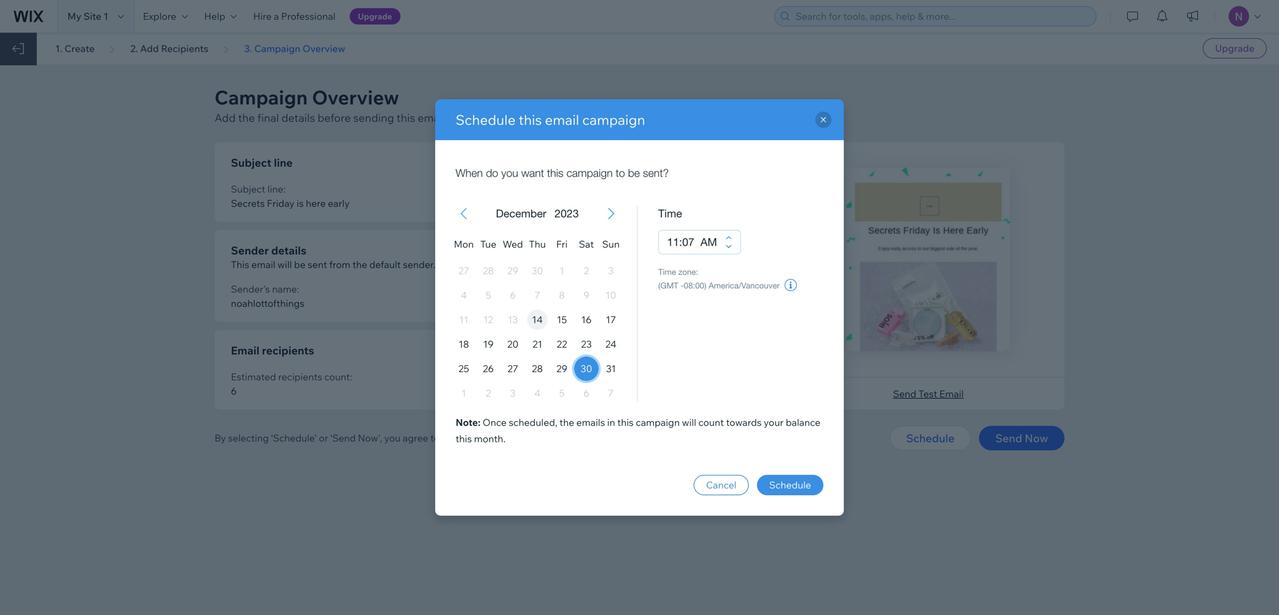 Task type: locate. For each thing, give the bounding box(es) containing it.
1 vertical spatial campaign
[[215, 85, 308, 109]]

0 horizontal spatial will
[[278, 259, 292, 271]]

this down note: at bottom
[[456, 433, 472, 445]]

0 vertical spatial campaign
[[254, 43, 300, 55]]

1 vertical spatial you
[[384, 433, 401, 445]]

in
[[607, 417, 615, 429]]

email up estimated on the bottom
[[231, 344, 259, 358]]

row down 28
[[452, 382, 623, 406]]

subject
[[231, 156, 271, 170], [231, 183, 265, 195]]

row down the december
[[452, 226, 623, 259]]

1 vertical spatial will
[[682, 417, 696, 429]]

0 vertical spatial overview
[[303, 43, 345, 55]]

of
[[488, 433, 497, 445]]

send left now
[[996, 432, 1023, 446]]

email left out
[[545, 111, 579, 128]]

recipients
[[161, 43, 209, 55]]

schedule down balance
[[769, 480, 811, 492]]

0 vertical spatial upgrade button
[[350, 8, 400, 25]]

upgrade
[[358, 11, 392, 21], [1215, 42, 1255, 54]]

row group containing 14
[[435, 259, 640, 422]]

0 vertical spatial email
[[231, 344, 259, 358]]

0 vertical spatial schedule
[[456, 111, 516, 128]]

send inside send test email button
[[893, 388, 917, 400]]

sender
[[231, 244, 269, 258]]

row up 28
[[452, 332, 623, 357]]

1 vertical spatial details
[[271, 244, 307, 258]]

tue
[[480, 238, 496, 250]]

america/vancouver
[[709, 281, 780, 291]]

1 vertical spatial campaign
[[567, 167, 613, 180]]

saturday, december 30, 2023 cell
[[574, 357, 599, 382]]

recipients left count:
[[278, 371, 322, 383]]

21
[[533, 339, 542, 351]]

send
[[893, 388, 917, 400], [996, 432, 1023, 446]]

time
[[658, 207, 682, 220], [658, 267, 676, 277]]

campaign right go at top
[[582, 111, 645, 128]]

you right now',
[[384, 433, 401, 445]]

schedule up do
[[456, 111, 516, 128]]

2 row from the top
[[452, 259, 623, 283]]

send now button
[[979, 426, 1065, 451]]

1 vertical spatial schedule
[[906, 432, 955, 446]]

1 vertical spatial upgrade button
[[1203, 38, 1267, 59]]

test
[[919, 388, 938, 400]]

None field
[[663, 231, 701, 254]]

grid
[[435, 189, 640, 422]]

0 vertical spatial upgrade
[[358, 11, 392, 21]]

campaign right the 3.
[[254, 43, 300, 55]]

0 vertical spatial add
[[140, 43, 159, 55]]

recipients up estimated recipients count: 6
[[262, 344, 314, 358]]

name:
[[272, 283, 299, 295]]

1 horizontal spatial email
[[418, 111, 445, 125]]

3. campaign overview
[[244, 43, 345, 55]]

the left emails
[[560, 417, 574, 429]]

1 horizontal spatial schedule
[[769, 480, 811, 492]]

1 vertical spatial recipients
[[278, 371, 322, 383]]

1 vertical spatial email
[[940, 388, 964, 400]]

0 vertical spatial you
[[501, 167, 518, 180]]

will inside once scheduled, the emails in this campaign will count towards your balance this month.
[[682, 417, 696, 429]]

you
[[501, 167, 518, 180], [384, 433, 401, 445]]

to right agree
[[431, 433, 440, 445]]

send inside send now button
[[996, 432, 1023, 446]]

add
[[140, 43, 159, 55], [215, 111, 236, 125]]

row containing 14
[[452, 308, 623, 332]]

1 horizontal spatial email
[[940, 388, 964, 400]]

row
[[452, 226, 623, 259], [452, 259, 623, 283], [452, 283, 623, 308], [452, 308, 623, 332], [452, 332, 623, 357], [452, 357, 623, 382], [452, 382, 623, 406]]

2 horizontal spatial email
[[545, 111, 579, 128]]

or right now,
[[473, 111, 484, 125]]

2 subject from the top
[[231, 183, 265, 195]]

to inside campaign overview add the final details before sending this email now, or scheduling it to go out later.
[[554, 111, 564, 125]]

1 row from the top
[[452, 226, 623, 259]]

1 subject from the top
[[231, 156, 271, 170]]

28
[[532, 363, 543, 375]]

row up 14
[[452, 283, 623, 308]]

month.
[[474, 433, 506, 445]]

1 horizontal spatial or
[[473, 111, 484, 125]]

email right test
[[940, 388, 964, 400]]

email left now,
[[418, 111, 445, 125]]

the
[[238, 111, 255, 125], [353, 259, 367, 271], [560, 417, 574, 429], [442, 433, 457, 445]]

0 vertical spatial subject
[[231, 156, 271, 170]]

0 vertical spatial or
[[473, 111, 484, 125]]

schedule button down balance
[[757, 476, 824, 496]]

1 horizontal spatial will
[[682, 417, 696, 429]]

details up name:
[[271, 244, 307, 258]]

send left test
[[893, 388, 917, 400]]

campaign overview add the final details before sending this email now, or scheduling it to go out later.
[[215, 85, 627, 125]]

or left 'send
[[319, 433, 328, 445]]

1 vertical spatial upgrade
[[1215, 42, 1255, 54]]

add left final
[[215, 111, 236, 125]]

1. create link
[[55, 43, 95, 55]]

noahlottofthings
[[231, 298, 305, 310]]

to right it
[[554, 111, 564, 125]]

send for send now
[[996, 432, 1023, 446]]

row containing 25
[[452, 357, 623, 382]]

0 vertical spatial send
[[893, 388, 917, 400]]

by selecting 'schedule' or 'send now', you agree to the terms of use
[[215, 433, 516, 445]]

this right want at top
[[547, 167, 564, 180]]

alert
[[492, 206, 583, 222]]

be left sent?
[[628, 167, 640, 180]]

25
[[459, 363, 469, 375]]

campaign inside "link"
[[254, 43, 300, 55]]

4 row from the top
[[452, 308, 623, 332]]

1 time from the top
[[658, 207, 682, 220]]

2. add recipients link
[[130, 43, 209, 55]]

details
[[281, 111, 315, 125], [271, 244, 307, 258]]

subject up secrets
[[231, 183, 265, 195]]

0 vertical spatial time
[[658, 207, 682, 220]]

2 horizontal spatial schedule
[[906, 432, 955, 446]]

count
[[699, 417, 724, 429]]

row group
[[435, 259, 640, 422]]

2 time from the top
[[658, 267, 676, 277]]

schedule
[[456, 111, 516, 128], [906, 432, 955, 446], [769, 480, 811, 492]]

16
[[581, 314, 592, 326]]

0 horizontal spatial upgrade
[[358, 11, 392, 21]]

to inside reply-to email: noahlottofthings@gmail.com
[[532, 283, 541, 295]]

cancel button
[[694, 476, 749, 496]]

send now
[[996, 432, 1048, 446]]

create
[[65, 43, 95, 55]]

18
[[459, 339, 469, 351]]

recipients inside estimated recipients count: 6
[[278, 371, 322, 383]]

1 horizontal spatial add
[[215, 111, 236, 125]]

2 vertical spatial campaign
[[636, 417, 680, 429]]

0 horizontal spatial schedule button
[[757, 476, 824, 496]]

row down the thu
[[452, 259, 623, 283]]

site
[[84, 10, 101, 22]]

overview up 'sending'
[[312, 85, 399, 109]]

this right 'sending'
[[397, 111, 415, 125]]

time down sent?
[[658, 207, 682, 220]]

estimated recipients count: 6
[[231, 371, 352, 398]]

0 vertical spatial campaign
[[582, 111, 645, 128]]

will up name:
[[278, 259, 292, 271]]

hire a professional
[[253, 10, 336, 22]]

(gmt -08:00) america/vancouver
[[658, 281, 780, 291]]

0 horizontal spatial send
[[893, 388, 917, 400]]

terms of use link
[[459, 433, 516, 445]]

this
[[397, 111, 415, 125], [519, 111, 542, 128], [547, 167, 564, 180], [617, 417, 634, 429], [456, 433, 472, 445]]

0 horizontal spatial email
[[251, 259, 275, 271]]

the inside sender details this email will be sent from the default sender.
[[353, 259, 367, 271]]

be
[[628, 167, 640, 180], [294, 259, 306, 271]]

sender's
[[231, 283, 270, 295]]

to left email:
[[532, 283, 541, 295]]

sent?
[[643, 167, 669, 180]]

secrets
[[231, 198, 265, 209]]

you right do
[[501, 167, 518, 180]]

subject left line
[[231, 156, 271, 170]]

go
[[567, 111, 580, 125]]

1 horizontal spatial upgrade
[[1215, 42, 1255, 54]]

sender details this email will be sent from the default sender.
[[231, 244, 436, 271]]

1 vertical spatial overview
[[312, 85, 399, 109]]

the right from on the top left of page
[[353, 259, 367, 271]]

1 horizontal spatial you
[[501, 167, 518, 180]]

(gmt
[[658, 281, 679, 291]]

0 horizontal spatial upgrade button
[[350, 8, 400, 25]]

5 row from the top
[[452, 332, 623, 357]]

recipients
[[262, 344, 314, 358], [278, 371, 322, 383]]

from
[[329, 259, 350, 271]]

be left sent
[[294, 259, 306, 271]]

email
[[418, 111, 445, 125], [545, 111, 579, 128], [251, 259, 275, 271]]

0 horizontal spatial you
[[384, 433, 401, 445]]

2 vertical spatial schedule
[[769, 480, 811, 492]]

add right 2.
[[140, 43, 159, 55]]

agree
[[403, 433, 428, 445]]

1 vertical spatial be
[[294, 259, 306, 271]]

0 vertical spatial details
[[281, 111, 315, 125]]

now',
[[358, 433, 382, 445]]

the left final
[[238, 111, 255, 125]]

or
[[473, 111, 484, 125], [319, 433, 328, 445]]

grid containing december
[[435, 189, 640, 422]]

email recipients
[[231, 344, 314, 358]]

row down 21
[[452, 357, 623, 382]]

details inside sender details this email will be sent from the default sender.
[[271, 244, 307, 258]]

subject inside subject line: secrets friday is here early
[[231, 183, 265, 195]]

campaign up final
[[215, 85, 308, 109]]

08:00)
[[684, 281, 707, 291]]

this right in
[[617, 417, 634, 429]]

a
[[274, 10, 279, 22]]

subject line: secrets friday is here early
[[231, 183, 350, 209]]

upgrade for the top upgrade button
[[358, 11, 392, 21]]

1 horizontal spatial upgrade button
[[1203, 38, 1267, 59]]

overview down the professional
[[303, 43, 345, 55]]

overview inside "link"
[[303, 43, 345, 55]]

schedule for rightmost schedule button
[[906, 432, 955, 446]]

1 vertical spatial send
[[996, 432, 1023, 446]]

0 vertical spatial recipients
[[262, 344, 314, 358]]

email down sender
[[251, 259, 275, 271]]

when
[[456, 167, 483, 180]]

0 horizontal spatial or
[[319, 433, 328, 445]]

email
[[231, 344, 259, 358], [940, 388, 964, 400]]

0 vertical spatial be
[[628, 167, 640, 180]]

campaign up '2023'
[[567, 167, 613, 180]]

out
[[583, 111, 600, 125]]

6 row from the top
[[452, 357, 623, 382]]

details right final
[[281, 111, 315, 125]]

subject for subject line: secrets friday is here early
[[231, 183, 265, 195]]

0 vertical spatial schedule button
[[890, 426, 971, 451]]

campaign right in
[[636, 417, 680, 429]]

default
[[369, 259, 401, 271]]

hire a professional link
[[245, 0, 344, 33]]

0 horizontal spatial email
[[231, 344, 259, 358]]

help
[[204, 10, 225, 22]]

schedule down send test email button
[[906, 432, 955, 446]]

0 horizontal spatial add
[[140, 43, 159, 55]]

mon
[[454, 238, 474, 250]]

row containing mon
[[452, 226, 623, 259]]

1 vertical spatial time
[[658, 267, 676, 277]]

schedule button
[[890, 426, 971, 451], [757, 476, 824, 496]]

line:
[[268, 183, 286, 195]]

1 vertical spatial add
[[215, 111, 236, 125]]

0 vertical spatial will
[[278, 259, 292, 271]]

will left count
[[682, 417, 696, 429]]

time up "(gmt"
[[658, 267, 676, 277]]

email inside campaign overview add the final details before sending this email now, or scheduling it to go out later.
[[418, 111, 445, 125]]

1 vertical spatial subject
[[231, 183, 265, 195]]

schedule button down send test email button
[[890, 426, 971, 451]]

zone:
[[679, 267, 698, 277]]

14
[[532, 314, 543, 326]]

0 horizontal spatial be
[[294, 259, 306, 271]]

campaign inside once scheduled, the emails in this campaign will count towards your balance this month.
[[636, 417, 680, 429]]

row up 21
[[452, 308, 623, 332]]

1 horizontal spatial send
[[996, 432, 1023, 446]]

'send
[[330, 433, 356, 445]]

to
[[554, 111, 564, 125], [616, 167, 625, 180], [532, 283, 541, 295], [431, 433, 440, 445]]



Task type: describe. For each thing, give the bounding box(es) containing it.
mon tue wed thu
[[454, 238, 546, 250]]

want
[[521, 167, 544, 180]]

overview inside campaign overview add the final details before sending this email now, or scheduling it to go out later.
[[312, 85, 399, 109]]

sun
[[602, 238, 620, 250]]

2.
[[130, 43, 138, 55]]

fri
[[556, 238, 568, 250]]

1 vertical spatial schedule button
[[757, 476, 824, 496]]

time for time
[[658, 207, 682, 220]]

now,
[[448, 111, 471, 125]]

schedule this email campaign
[[456, 111, 645, 128]]

once
[[483, 417, 507, 429]]

do
[[486, 167, 498, 180]]

note:
[[456, 417, 481, 429]]

this
[[231, 259, 249, 271]]

1 horizontal spatial schedule button
[[890, 426, 971, 451]]

final
[[257, 111, 279, 125]]

recipients for email
[[262, 344, 314, 358]]

am
[[701, 236, 717, 249]]

upgrade for the bottom upgrade button
[[1215, 42, 1255, 54]]

friday
[[267, 198, 295, 209]]

details inside campaign overview add the final details before sending this email now, or scheduling it to go out later.
[[281, 111, 315, 125]]

the inside once scheduled, the emails in this campaign will count towards your balance this month.
[[560, 417, 574, 429]]

by
[[215, 433, 226, 445]]

30
[[581, 363, 592, 375]]

your
[[764, 417, 784, 429]]

or inside campaign overview add the final details before sending this email now, or scheduling it to go out later.
[[473, 111, 484, 125]]

0 horizontal spatial schedule
[[456, 111, 516, 128]]

26
[[483, 363, 494, 375]]

explore
[[143, 10, 176, 22]]

time for time zone:
[[658, 267, 676, 277]]

will inside sender details this email will be sent from the default sender.
[[278, 259, 292, 271]]

before
[[318, 111, 351, 125]]

send test email button
[[893, 388, 964, 401]]

wed
[[503, 238, 523, 250]]

sending
[[353, 111, 394, 125]]

my
[[67, 10, 81, 22]]

22
[[557, 339, 567, 351]]

now
[[1025, 432, 1048, 446]]

reply-
[[503, 283, 532, 295]]

professional
[[281, 10, 336, 22]]

31
[[606, 363, 616, 375]]

noahlottofthings@gmail.com
[[503, 298, 633, 310]]

alert containing december
[[492, 206, 583, 222]]

3. campaign overview link
[[244, 43, 345, 55]]

my site 1
[[67, 10, 108, 22]]

1 horizontal spatial be
[[628, 167, 640, 180]]

email inside button
[[940, 388, 964, 400]]

add inside campaign overview add the final details before sending this email now, or scheduling it to go out later.
[[215, 111, 236, 125]]

this inside campaign overview add the final details before sending this email now, or scheduling it to go out later.
[[397, 111, 415, 125]]

17
[[606, 314, 616, 326]]

campaign inside campaign overview add the final details before sending this email now, or scheduling it to go out later.
[[215, 85, 308, 109]]

1 vertical spatial or
[[319, 433, 328, 445]]

is
[[297, 198, 304, 209]]

towards
[[726, 417, 762, 429]]

use
[[499, 433, 516, 445]]

15
[[557, 314, 567, 326]]

Search for tools, apps, help & more... field
[[792, 7, 1092, 26]]

7 row from the top
[[452, 382, 623, 406]]

24
[[606, 339, 617, 351]]

december
[[496, 207, 547, 220]]

the inside campaign overview add the final details before sending this email now, or scheduling it to go out later.
[[238, 111, 255, 125]]

3 row from the top
[[452, 283, 623, 308]]

estimated
[[231, 371, 276, 383]]

23
[[581, 339, 592, 351]]

2. add recipients
[[130, 43, 209, 55]]

thu
[[529, 238, 546, 250]]

count:
[[324, 371, 352, 383]]

early
[[328, 198, 350, 209]]

this left it
[[519, 111, 542, 128]]

subject line
[[231, 156, 293, 170]]

scheduling
[[486, 111, 542, 125]]

time zone:
[[658, 267, 698, 277]]

sent
[[308, 259, 327, 271]]

help button
[[196, 0, 245, 33]]

1. create
[[55, 43, 95, 55]]

1.
[[55, 43, 62, 55]]

hire
[[253, 10, 272, 22]]

line
[[274, 156, 293, 170]]

be inside sender details this email will be sent from the default sender.
[[294, 259, 306, 271]]

schedule for schedule button to the bottom
[[769, 480, 811, 492]]

sat
[[579, 238, 594, 250]]

'schedule'
[[271, 433, 317, 445]]

1
[[104, 10, 108, 22]]

once scheduled, the emails in this campaign will count towards your balance this month.
[[456, 417, 821, 445]]

29
[[557, 363, 568, 375]]

sender's name: noahlottofthings
[[231, 283, 305, 310]]

selecting
[[228, 433, 269, 445]]

recipients for estimated
[[278, 371, 322, 383]]

reply-to email: noahlottofthings@gmail.com
[[503, 283, 633, 310]]

later.
[[602, 111, 627, 125]]

manage
[[711, 247, 747, 259]]

it
[[545, 111, 552, 125]]

balance
[[786, 417, 821, 429]]

the left terms on the left of the page
[[442, 433, 457, 445]]

subject for subject line
[[231, 156, 271, 170]]

row containing 18
[[452, 332, 623, 357]]

terms
[[459, 433, 486, 445]]

6
[[231, 386, 237, 398]]

send test email
[[893, 388, 964, 400]]

send for send test email
[[893, 388, 917, 400]]

19
[[483, 339, 494, 351]]

27
[[508, 363, 518, 375]]

when do you want this campaign to be sent?
[[456, 167, 669, 180]]

email:
[[543, 283, 569, 295]]

here
[[306, 198, 326, 209]]

email inside sender details this email will be sent from the default sender.
[[251, 259, 275, 271]]

cancel
[[706, 480, 737, 492]]

scheduled,
[[509, 417, 558, 429]]

to left sent?
[[616, 167, 625, 180]]



Task type: vqa. For each thing, say whether or not it's contained in the screenshot.
CHECKBOX
no



